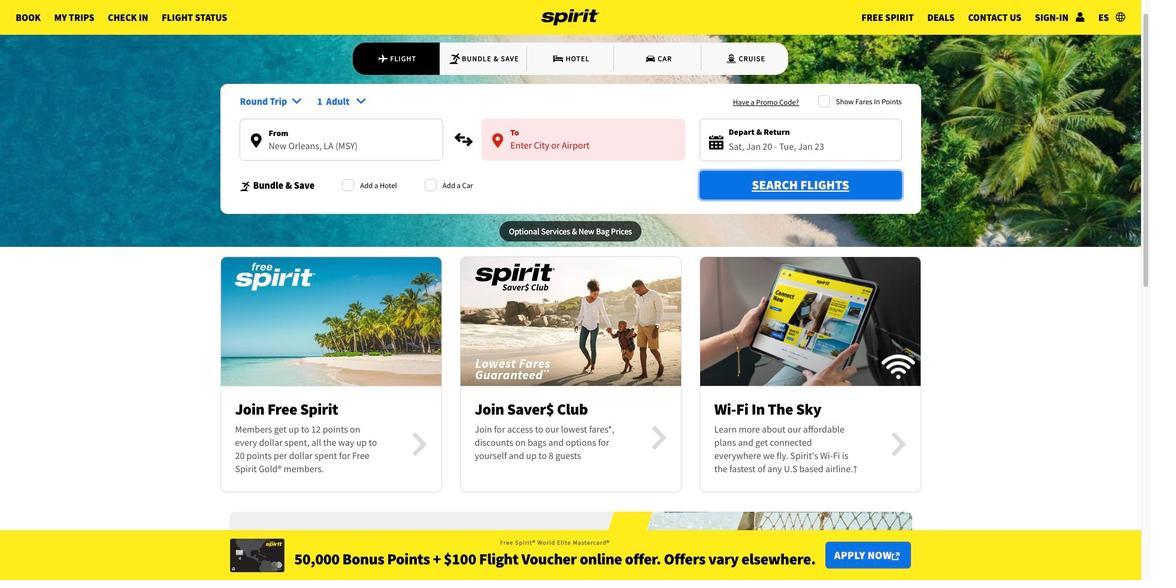 Task type: locate. For each thing, give the bounding box(es) containing it.
global image
[[1117, 12, 1126, 22]]

wifi image image
[[700, 251, 921, 392]]

1 horizontal spatial enter city or airport text field
[[482, 139, 686, 159]]

map marker alt image up bundle and save icon
[[251, 133, 262, 148]]

map marker alt image
[[251, 133, 262, 148], [493, 133, 503, 148]]

vacation icon image
[[449, 53, 461, 65]]

Enter City or Airport text field
[[482, 139, 686, 159], [240, 140, 443, 160]]

0 horizontal spatial map marker alt image
[[251, 133, 262, 148]]

hotel icon image
[[553, 53, 565, 65]]

1 horizontal spatial map marker alt image
[[493, 133, 503, 148]]

map marker alt image for the right enter city or airport text field
[[493, 133, 503, 148]]

logo image
[[542, 0, 600, 35]]

external links may not meet accessibility requirements. image
[[893, 553, 900, 560]]

1 map marker alt image from the left
[[251, 133, 262, 148]]

world elite image
[[230, 539, 285, 572]]

free_spirit_image image
[[221, 250, 441, 392]]

dates field
[[729, 139, 892, 154]]

2 map marker alt image from the left
[[493, 133, 503, 148]]

savers_club_image image
[[461, 250, 681, 392]]

cruise icon image
[[726, 53, 738, 65]]

map marker alt image right swap airports image
[[493, 133, 503, 148]]

map marker alt image for leftmost enter city or airport text field
[[251, 133, 262, 148]]



Task type: vqa. For each thing, say whether or not it's contained in the screenshot.
free_spirit_image
yes



Task type: describe. For each thing, give the bounding box(es) containing it.
calendar image
[[710, 135, 724, 150]]

bundle and save icon image
[[239, 181, 251, 192]]

car icon image
[[645, 53, 657, 65]]

swap airports image
[[454, 130, 474, 149]]

user image
[[1076, 12, 1086, 22]]

0 horizontal spatial enter city or airport text field
[[240, 140, 443, 160]]

flight icon image
[[378, 53, 389, 65]]



